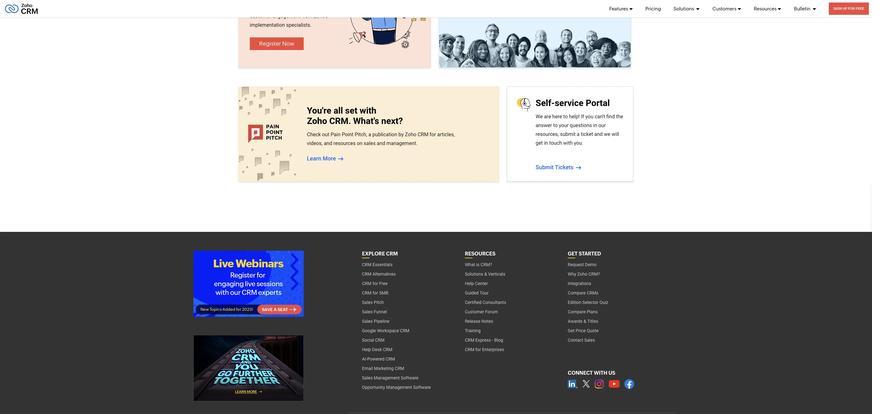 Task type: locate. For each thing, give the bounding box(es) containing it.
1 vertical spatial compare
[[568, 310, 586, 315]]

help for help center
[[465, 281, 474, 286]]

0 vertical spatial crm?
[[481, 263, 492, 268]]

0 horizontal spatial free
[[379, 281, 388, 286]]

& left titles
[[584, 319, 586, 324]]

0 vertical spatial zoho
[[307, 116, 327, 126]]

for
[[321, 0, 327, 2], [430, 132, 436, 138], [373, 281, 378, 286], [373, 291, 378, 296], [475, 348, 481, 353]]

for inside 'link'
[[475, 348, 481, 353]]

sign up for free
[[834, 7, 864, 10]]

help down social
[[362, 348, 371, 353]]

and left the we
[[594, 131, 603, 137]]

2 horizontal spatial zoho
[[577, 272, 587, 277]]

0 vertical spatial the
[[289, 0, 296, 2]]

1 horizontal spatial sales
[[364, 140, 376, 146]]

crm? for why zoho crm?
[[589, 272, 600, 277]]

resources link
[[754, 0, 781, 17]]

with up "what's"
[[360, 105, 376, 116]]

1 vertical spatial to
[[563, 114, 568, 120]]

solutions right the pricing
[[674, 6, 695, 11]]

help inside help center link
[[465, 281, 474, 286]]

release notes
[[465, 319, 493, 324]]

guided
[[465, 291, 479, 296]]

for for crm for free
[[373, 281, 378, 286]]

for left articles,
[[430, 132, 436, 138]]

management
[[374, 376, 400, 381], [386, 385, 412, 390]]

crm? down demo
[[589, 272, 600, 277]]

ai-powered crm link
[[362, 355, 395, 364]]

a right pitch,
[[368, 132, 371, 138]]

1 vertical spatial the
[[616, 114, 623, 120]]

management for opportunity
[[386, 385, 412, 390]]

learn for learn more
[[307, 155, 321, 162]]

2 vertical spatial zoho
[[577, 272, 587, 277]]

free
[[856, 7, 864, 10], [379, 281, 388, 286]]

crm up sales management software link
[[395, 366, 404, 372]]

crm up crm for smb link
[[362, 281, 371, 286]]

zoho down you're
[[307, 116, 327, 126]]

to right here
[[563, 114, 568, 120]]

in right get
[[544, 140, 548, 146]]

self-
[[536, 98, 555, 108]]

funnel
[[374, 310, 387, 315]]

zoho right by
[[405, 132, 416, 138]]

in left our
[[593, 123, 597, 128]]

0 vertical spatial help
[[465, 281, 474, 286]]

sales for sales management software
[[362, 376, 373, 381]]

0 vertical spatial compare
[[568, 291, 586, 296]]

in
[[593, 123, 597, 128], [544, 140, 548, 146]]

1 vertical spatial zoho
[[405, 132, 416, 138]]

compare up awards
[[568, 310, 586, 315]]

crm? right is
[[481, 263, 492, 268]]

management down marketing
[[374, 376, 400, 381]]

tickets
[[555, 164, 574, 171]]

0 horizontal spatial &
[[484, 272, 487, 277]]

sales inside sales pitch link
[[362, 300, 373, 305]]

register
[[259, 40, 281, 47]]

1 horizontal spatial the
[[616, 114, 623, 120]]

certified
[[465, 300, 482, 305]]

learn how to use the best tools for sales force automation and better customer engagement from zoho's implementation specialists.
[[250, 0, 328, 28]]

2 compare from the top
[[568, 310, 586, 315]]

for up better
[[321, 0, 327, 2]]

plans
[[587, 310, 598, 315]]

management for sales
[[374, 376, 400, 381]]

crm for smb link
[[362, 289, 388, 298]]

automation
[[276, 4, 301, 10]]

help desk crm
[[362, 348, 392, 353]]

crm for smb
[[362, 291, 388, 296]]

features
[[609, 6, 628, 11]]

0 horizontal spatial learn
[[250, 0, 262, 2]]

0 vertical spatial solutions
[[674, 6, 695, 11]]

help desk crm link
[[362, 345, 392, 355]]

self-service portal
[[536, 98, 610, 108]]

1 vertical spatial sales
[[364, 140, 376, 146]]

a left the ticket at the right top
[[577, 131, 580, 137]]

social crm
[[362, 338, 385, 343]]

sales inside sales pipeline link
[[362, 319, 373, 324]]

1 vertical spatial management
[[386, 385, 412, 390]]

0 horizontal spatial the
[[289, 0, 296, 2]]

what is crm? link
[[465, 260, 492, 270]]

awards & titles
[[568, 319, 598, 324]]

solutions up help center link
[[465, 272, 483, 277]]

0 horizontal spatial crm?
[[481, 263, 492, 268]]

sales down quote
[[584, 338, 595, 343]]

to left use
[[274, 0, 279, 2]]

solutions link
[[674, 0, 700, 17]]

help up guided
[[465, 281, 474, 286]]

with
[[594, 371, 607, 377]]

0 vertical spatial sales
[[250, 4, 262, 10]]

guided tour link
[[465, 289, 489, 298]]

and down best
[[303, 4, 311, 10]]

price
[[576, 329, 586, 334]]

blog
[[494, 338, 503, 343]]

& up center
[[484, 272, 487, 277]]

social
[[362, 338, 374, 343]]

0 horizontal spatial with
[[360, 105, 376, 116]]

crm down crm express - blog 'link'
[[465, 348, 474, 353]]

customer
[[465, 310, 484, 315]]

sales management software
[[362, 376, 418, 381]]

help inside help desk crm "link"
[[362, 348, 371, 353]]

learn left how
[[250, 0, 262, 2]]

1 vertical spatial help
[[362, 348, 371, 353]]

crm right by
[[418, 132, 428, 138]]

our
[[598, 123, 606, 128]]

set
[[345, 105, 357, 116]]

1 horizontal spatial with
[[563, 140, 573, 146]]

for down express
[[475, 348, 481, 353]]

for up crm for smb link
[[373, 281, 378, 286]]

the up automation
[[289, 0, 296, 2]]

1 vertical spatial crm?
[[589, 272, 600, 277]]

1 vertical spatial &
[[584, 319, 586, 324]]

0 horizontal spatial zoho
[[307, 116, 327, 126]]

will
[[612, 131, 619, 137]]

the inside learn how to use the best tools for sales force automation and better customer engagement from zoho's implementation specialists.
[[289, 0, 296, 2]]

tour
[[480, 291, 489, 296]]

0 vertical spatial management
[[374, 376, 400, 381]]

management down 'sales management software' in the left bottom of the page
[[386, 385, 412, 390]]

to left your
[[553, 123, 558, 128]]

0 vertical spatial to
[[274, 0, 279, 2]]

help for help desk crm
[[362, 348, 371, 353]]

edition selector quiz
[[568, 300, 608, 305]]

1 horizontal spatial help
[[465, 281, 474, 286]]

pain point pitch poster image
[[239, 87, 296, 182]]

1 horizontal spatial a
[[577, 131, 580, 137]]

for left smb
[[373, 291, 378, 296]]

alternatives
[[373, 272, 396, 277]]

sales inside contact sales link
[[584, 338, 595, 343]]

free right for
[[856, 7, 864, 10]]

sales down check out pain point pitch, a publication by zoho crm
[[364, 140, 376, 146]]

why zoho crm?
[[568, 272, 600, 277]]

zoho down 'request demo'
[[577, 272, 587, 277]]

crm for enterprises link
[[465, 345, 504, 355]]

sales up the customer
[[250, 4, 262, 10]]

consultants
[[483, 300, 506, 305]]

0 horizontal spatial sales
[[250, 4, 262, 10]]

and
[[303, 4, 311, 10], [594, 131, 603, 137], [324, 140, 332, 146], [377, 140, 385, 146]]

pricing link
[[645, 0, 661, 17]]

with down submit
[[563, 140, 573, 146]]

express
[[475, 338, 491, 343]]

& for titles
[[584, 319, 586, 324]]

1 vertical spatial solutions
[[465, 272, 483, 277]]

and down out
[[324, 140, 332, 146]]

0 horizontal spatial help
[[362, 348, 371, 353]]

essentials
[[373, 263, 393, 268]]

for inside for articles, videos, and resources on sales and management.
[[430, 132, 436, 138]]

sales down sales pitch link in the bottom left of the page
[[362, 310, 373, 315]]

the inside we are here to help! if you can't find the answer to your questions in our resources, submit a ticket and we will get in touch with you.
[[616, 114, 623, 120]]

free up smb
[[379, 281, 388, 286]]

out
[[322, 132, 329, 138]]

1 horizontal spatial crm?
[[589, 272, 600, 277]]

customer
[[250, 13, 271, 19]]

sales left pitch
[[362, 300, 373, 305]]

with inside we are here to help! if you can't find the answer to your questions in our resources, submit a ticket and we will get in touch with you.
[[563, 140, 573, 146]]

1 vertical spatial learn
[[307, 155, 321, 162]]

crm right "desk"
[[383, 348, 392, 353]]

get
[[536, 140, 543, 146]]

compare for compare plans
[[568, 310, 586, 315]]

1 horizontal spatial learn
[[307, 155, 321, 162]]

compare
[[568, 291, 586, 296], [568, 310, 586, 315]]

sales inside sales funnel link
[[362, 310, 373, 315]]

1 horizontal spatial in
[[593, 123, 597, 128]]

sales inside sales management software link
[[362, 376, 373, 381]]

you.
[[574, 140, 583, 146]]

0 horizontal spatial to
[[274, 0, 279, 2]]

sales for sales pitch
[[362, 300, 373, 305]]

sales up google
[[362, 319, 373, 324]]

for for crm for smb
[[373, 291, 378, 296]]

1 vertical spatial with
[[563, 140, 573, 146]]

use
[[280, 0, 288, 2]]

1 vertical spatial software
[[413, 385, 431, 390]]

with
[[360, 105, 376, 116], [563, 140, 573, 146]]

1 vertical spatial in
[[544, 140, 548, 146]]

us
[[608, 371, 615, 377]]

0 vertical spatial with
[[360, 105, 376, 116]]

software for opportunity management software
[[413, 385, 431, 390]]

with inside the you're all set with zoho crm. what's next?
[[360, 105, 376, 116]]

0 horizontal spatial solutions
[[465, 272, 483, 277]]

what
[[465, 263, 475, 268]]

email marketing crm link
[[362, 364, 404, 374]]

up
[[843, 7, 847, 10]]

0 vertical spatial learn
[[250, 0, 262, 2]]

user community screen image
[[439, 22, 631, 68]]

sales down email
[[362, 376, 373, 381]]

features link
[[609, 0, 633, 17]]

the right find
[[616, 114, 623, 120]]

0 vertical spatial &
[[484, 272, 487, 277]]

and inside learn how to use the best tools for sales force automation and better customer engagement from zoho's implementation specialists.
[[303, 4, 311, 10]]

1 horizontal spatial to
[[553, 123, 558, 128]]

1 horizontal spatial free
[[856, 7, 864, 10]]

engagement
[[272, 13, 300, 19]]

a inside we are here to help! if you can't find the answer to your questions in our resources, submit a ticket and we will get in touch with you.
[[577, 131, 580, 137]]

and down the publication
[[377, 140, 385, 146]]

tools
[[309, 0, 320, 2]]

1 compare from the top
[[568, 291, 586, 296]]

started
[[579, 251, 601, 257]]

marketing
[[374, 366, 394, 372]]

videos,
[[307, 140, 323, 146]]

for for crm for enterprises
[[475, 348, 481, 353]]

0 vertical spatial in
[[593, 123, 597, 128]]

1 horizontal spatial &
[[584, 319, 586, 324]]

crm up marketing
[[386, 357, 395, 362]]

smb
[[379, 291, 388, 296]]

center
[[475, 281, 488, 286]]

help center link
[[465, 279, 488, 289]]

1 horizontal spatial solutions
[[674, 6, 695, 11]]

help center
[[465, 281, 488, 286]]

0 vertical spatial software
[[401, 376, 418, 381]]

for inside learn how to use the best tools for sales force automation and better customer engagement from zoho's implementation specialists.
[[321, 0, 327, 2]]

compare up edition
[[568, 291, 586, 296]]

solutions for solutions & verticals
[[465, 272, 483, 277]]

learn down videos,
[[307, 155, 321, 162]]

what's
[[353, 116, 379, 126]]

are
[[544, 114, 551, 120]]

crm? for what is crm?
[[481, 263, 492, 268]]

learn inside learn how to use the best tools for sales force automation and better customer engagement from zoho's implementation specialists.
[[250, 0, 262, 2]]

force
[[263, 4, 274, 10]]

the
[[289, 0, 296, 2], [616, 114, 623, 120]]

crm up "help desk crm"
[[375, 338, 385, 343]]



Task type: vqa. For each thing, say whether or not it's contained in the screenshot.
'all'
yes



Task type: describe. For each thing, give the bounding box(es) containing it.
submit
[[536, 164, 554, 171]]

articles,
[[437, 132, 455, 138]]

1 vertical spatial free
[[379, 281, 388, 286]]

register now link
[[250, 37, 304, 50]]

get
[[568, 251, 578, 257]]

crm express - blog link
[[465, 336, 503, 345]]

crm right workspace
[[400, 329, 409, 334]]

awards
[[568, 319, 583, 324]]

ai-powered crm
[[362, 357, 395, 362]]

awards & titles link
[[568, 317, 598, 326]]

software for sales management software
[[401, 376, 418, 381]]

request
[[568, 263, 584, 268]]

compare plans
[[568, 310, 598, 315]]

crm up sales pitch link in the bottom left of the page
[[362, 291, 371, 296]]

answer
[[536, 123, 552, 128]]

workspace
[[377, 329, 399, 334]]

opportunity management software
[[362, 385, 431, 390]]

why zoho crm? link
[[568, 270, 600, 279]]

compare plans link
[[568, 308, 598, 317]]

more
[[323, 155, 336, 162]]

register now
[[259, 40, 294, 47]]

you're all set with zoho crm. what's next?
[[307, 105, 403, 126]]

certified consultants link
[[465, 298, 506, 308]]

sign up for free link
[[829, 3, 869, 15]]

pitch,
[[355, 132, 367, 138]]

sales inside for articles, videos, and resources on sales and management.
[[364, 140, 376, 146]]

zoho's
[[314, 13, 328, 19]]

pain
[[331, 132, 341, 138]]

release notes link
[[465, 317, 493, 326]]

management.
[[386, 140, 417, 146]]

training program screen image
[[338, 0, 426, 48]]

training
[[465, 329, 481, 334]]

by
[[398, 132, 404, 138]]

verticals
[[488, 272, 505, 277]]

for articles, videos, and resources on sales and management.
[[307, 132, 455, 146]]

crm inside "link"
[[383, 348, 392, 353]]

quote
[[587, 329, 599, 334]]

solutions for solutions
[[674, 6, 695, 11]]

1 horizontal spatial zoho
[[405, 132, 416, 138]]

2 vertical spatial to
[[553, 123, 558, 128]]

what is crm?
[[465, 263, 492, 268]]

connect
[[568, 371, 593, 377]]

crm for free
[[362, 281, 388, 286]]

email
[[362, 366, 373, 372]]

zoho crm live webinars 2023 footer image
[[193, 251, 304, 317]]

zoho inside the you're all set with zoho crm. what's next?
[[307, 116, 327, 126]]

google workspace crm link
[[362, 326, 409, 336]]

-
[[492, 338, 493, 343]]

titles
[[587, 319, 598, 324]]

compare crms link
[[568, 289, 599, 298]]

crm up essentials
[[386, 251, 398, 257]]

& for verticals
[[484, 272, 487, 277]]

2 horizontal spatial to
[[563, 114, 568, 120]]

resources
[[754, 6, 777, 11]]

email marketing crm
[[362, 366, 404, 372]]

sales for sales funnel
[[362, 310, 373, 315]]

crm inside "link"
[[395, 366, 404, 372]]

learn for learn how to use the best tools for sales force automation and better customer engagement from zoho's implementation specialists.
[[250, 0, 262, 2]]

notes
[[481, 319, 493, 324]]

contact
[[568, 338, 583, 343]]

crm up crm for free link
[[362, 272, 371, 277]]

compare for compare crms
[[568, 291, 586, 296]]

resources
[[465, 251, 495, 257]]

to inside learn how to use the best tools for sales force automation and better customer engagement from zoho's implementation specialists.
[[274, 0, 279, 2]]

next?
[[381, 116, 403, 126]]

crm essentials
[[362, 263, 393, 268]]

bulletin
[[794, 6, 811, 11]]

0 vertical spatial free
[[856, 7, 864, 10]]

publication
[[372, 132, 397, 138]]

submit tickets link
[[536, 163, 581, 172]]

crm down explore
[[362, 263, 371, 268]]

google
[[362, 329, 376, 334]]

sales pitch
[[362, 300, 384, 305]]

find
[[606, 114, 615, 120]]

forum
[[485, 310, 498, 315]]

submit
[[560, 131, 576, 137]]

zoho inside why zoho crm? link
[[577, 272, 587, 277]]

sales for sales pipeline
[[362, 319, 373, 324]]

resources
[[333, 140, 356, 146]]

now
[[282, 40, 294, 47]]

ai-
[[362, 357, 367, 362]]

point
[[342, 132, 353, 138]]

all
[[334, 105, 343, 116]]

contact sales link
[[568, 336, 595, 345]]

sales management software link
[[362, 374, 418, 383]]

edition
[[568, 300, 581, 305]]

learn more link
[[307, 154, 343, 163]]

zoho crm logo image
[[5, 2, 38, 16]]

ticket
[[581, 131, 593, 137]]

edition selector quiz link
[[568, 298, 608, 308]]

on
[[357, 140, 363, 146]]

can't
[[595, 114, 605, 120]]

we
[[536, 114, 543, 120]]

solutions & verticals
[[465, 272, 505, 277]]

google workspace crm
[[362, 329, 409, 334]]

for
[[848, 7, 855, 10]]

whats new in zoho crm 2023 image
[[193, 335, 304, 402]]

help!
[[569, 114, 580, 120]]

integrations
[[568, 281, 591, 286]]

crm inside 'link'
[[465, 348, 474, 353]]

questions
[[570, 123, 592, 128]]

you
[[585, 114, 593, 120]]

how
[[264, 0, 273, 2]]

crm for free link
[[362, 279, 388, 289]]

specialists.
[[286, 22, 311, 28]]

sales inside learn how to use the best tools for sales force automation and better customer engagement from zoho's implementation specialists.
[[250, 4, 262, 10]]

0 horizontal spatial a
[[368, 132, 371, 138]]

get started
[[568, 251, 601, 257]]

get price quote
[[568, 329, 599, 334]]

compare crms
[[568, 291, 599, 296]]

explore
[[362, 251, 385, 257]]

and inside we are here to help! if you can't find the answer to your questions in our resources, submit a ticket and we will get in touch with you.
[[594, 131, 603, 137]]

bulletin link
[[794, 0, 816, 17]]

0 horizontal spatial in
[[544, 140, 548, 146]]

crm down training "link"
[[465, 338, 474, 343]]



